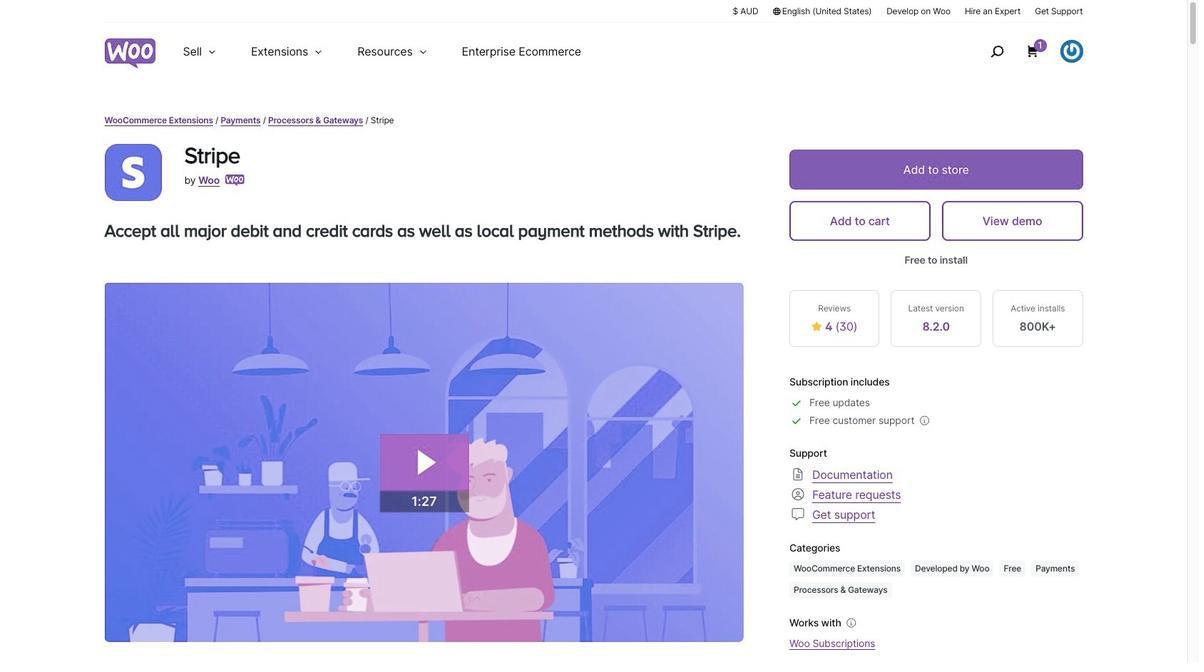 Task type: locate. For each thing, give the bounding box(es) containing it.
developed by woocommerce image
[[226, 175, 245, 186]]

product icon image
[[105, 144, 162, 201]]

message image
[[790, 506, 807, 523]]

search image
[[986, 40, 1009, 63]]

circle info image
[[845, 617, 859, 631]]



Task type: describe. For each thing, give the bounding box(es) containing it.
open account menu image
[[1061, 40, 1084, 63]]

extra information image
[[918, 414, 932, 429]]

circle user image
[[790, 486, 807, 503]]

file lines image
[[790, 466, 807, 483]]

breadcrumb element
[[105, 114, 1084, 127]]

service navigation menu element
[[960, 28, 1084, 75]]



